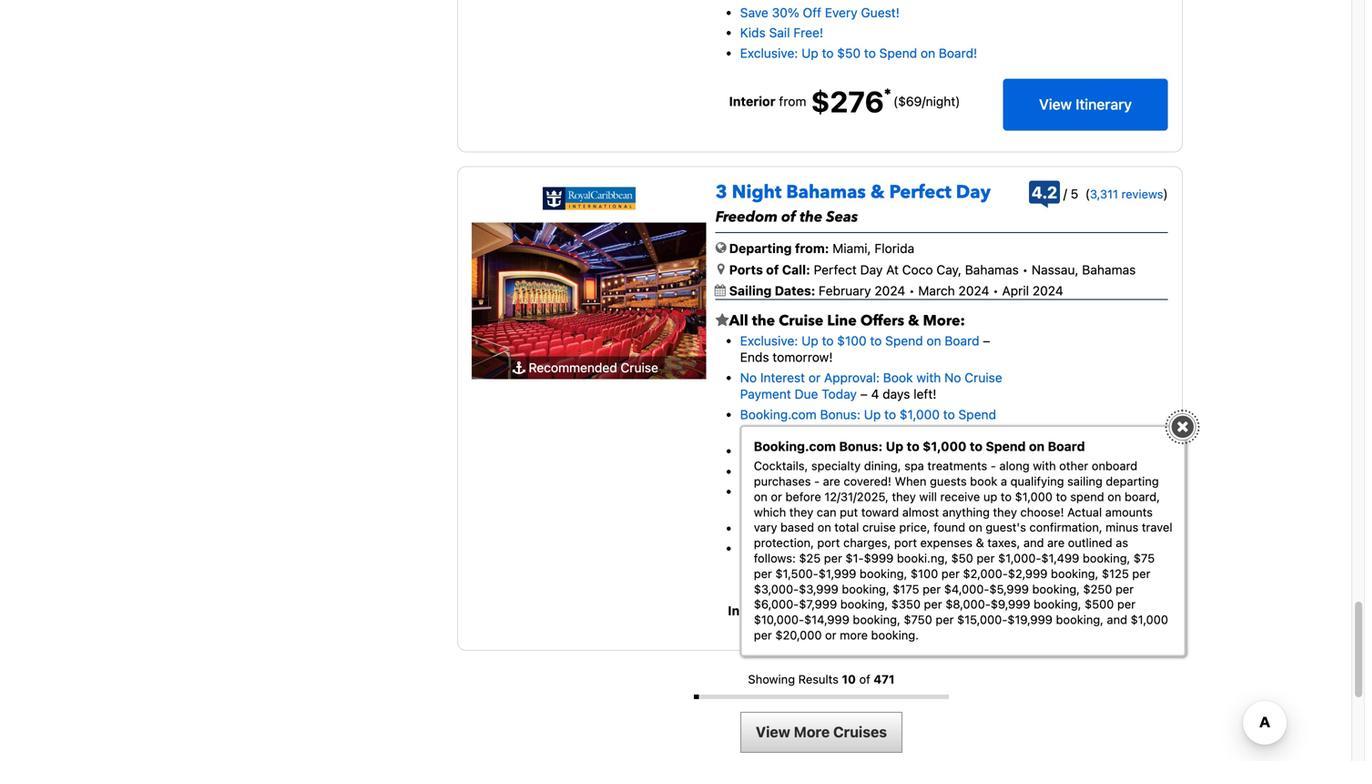 Task type: describe. For each thing, give the bounding box(es) containing it.
itinerary for 2nd view itinerary link from the bottom of the page
[[1076, 96, 1132, 113]]

0 horizontal spatial •
[[909, 283, 915, 298]]

up inside kids sail free! exclusive: up to $50 to spend on board!
[[802, 541, 819, 556]]

covered!
[[844, 475, 892, 488]]

specialty
[[811, 459, 861, 473]]

every inside save 30% off every guest! kids sail free! exclusive: up to $50 to spend on board!
[[825, 5, 858, 20]]

$350
[[891, 598, 921, 611]]

($96
[[895, 603, 923, 618]]

$1,000 down $75
[[1131, 613, 1168, 627]]

itinerary for 2nd view itinerary link from the top
[[1076, 593, 1132, 610]]

save inside booking.com bonus: up to $1,000 to spend on board up to $250 instant savings save 30% off every guest!
[[740, 464, 769, 479]]

was
[[763, 579, 788, 594]]

sail inside save 30% off every guest! kids sail free! exclusive: up to $50 to spend on board!
[[769, 25, 790, 40]]

0 vertical spatial $100
[[837, 333, 867, 348]]

0 horizontal spatial cruise
[[621, 360, 658, 375]]

more
[[794, 724, 830, 741]]

2 2024 from the left
[[959, 283, 989, 298]]

of inside 3 night bahamas & perfect day freedom of the seas
[[781, 207, 796, 227]]

spa
[[905, 459, 924, 473]]

or inside no interest or approval: book with no cruise payment due today
[[809, 370, 821, 385]]

per up $1,999
[[824, 551, 842, 565]]

up to $250 instant savings link
[[740, 444, 900, 459]]

booking.com bonus: up to $1,000 to spend on board dialog
[[740, 413, 1197, 657]]

asterisk image for $288
[[886, 597, 892, 605]]

follows:
[[754, 551, 796, 565]]

booki.ng,
[[897, 551, 948, 565]]

view itinerary for 2nd view itinerary link from the top
[[1039, 593, 1132, 610]]

(
[[1085, 186, 1090, 201]]

ends inside 'going, going, gone sale: limited-time price drop - ends wednesday!'
[[782, 501, 811, 516]]

per down follows:
[[754, 567, 772, 581]]

showing
[[748, 673, 795, 686]]

receive
[[940, 490, 980, 504]]

instant
[[810, 444, 851, 459]]

1 horizontal spatial cruise
[[779, 311, 824, 331]]

$1,000 inside booking.com bonus: up to $1,000 to spend on board up to $250 instant savings save 30% off every guest!
[[900, 407, 940, 422]]

ends for exclusive:
[[740, 350, 769, 365]]

1 vertical spatial are
[[1047, 536, 1065, 550]]

1 horizontal spatial •
[[993, 283, 999, 298]]

tomorrow! for to
[[773, 350, 833, 365]]

view more cruises link
[[740, 712, 903, 753]]

0 horizontal spatial the
[[752, 311, 775, 331]]

$500
[[1085, 598, 1114, 611]]

map marker image
[[717, 263, 725, 275]]

1 vertical spatial perfect
[[814, 262, 857, 277]]

$50 inside save 30% off every guest! kids sail free! exclusive: up to $50 to spend on board!
[[837, 45, 861, 60]]

night) for $276
[[926, 94, 960, 109]]

interior from $288
[[728, 594, 886, 628]]

february
[[819, 283, 871, 298]]

on up "amounts"
[[1108, 490, 1121, 504]]

view itinerary for 2nd view itinerary link from the bottom of the page
[[1039, 96, 1132, 113]]

/ for $288
[[923, 603, 927, 618]]

per up ($96 / night)
[[923, 582, 941, 596]]

$999
[[864, 551, 894, 565]]

reviews
[[1122, 187, 1163, 201]]

off inside booking.com bonus: up to $1,000 to spend on board up to $250 instant savings save 30% off every guest!
[[803, 464, 822, 479]]

sailing dates:
[[729, 283, 819, 298]]

on inside save 30% off every guest! kids sail free! exclusive: up to $50 to spend on board!
[[921, 45, 935, 60]]

sailing
[[729, 283, 772, 298]]

board for booking.com bonus: up to $1,000 to spend on board up to $250 instant savings save 30% off every guest!
[[758, 424, 793, 439]]

free! inside kids sail free! exclusive: up to $50 to spend on board!
[[794, 521, 823, 536]]

along
[[999, 459, 1030, 473]]

guest! inside save 30% off every guest! kids sail free! exclusive: up to $50 to spend on board!
[[861, 5, 900, 20]]

spend inside "booking.com bonus: up to $1,000 to spend on board cocktails, specialty dining, spa treatments - along with other onboard purchases - are covered! when guests book a qualifying sailing departing on or before 12/31/2025, they will receive up to $1,000 to spend on board, which they can put toward almost anything they choose! actual amounts vary based on total cruise price, found on guest's confirmation, minus travel protection, port charges, port expenses & taxes, and are outlined as follows: $25 per $1-$999 booki.ng, $50 per $1,000-$1,499 booking, $75 per $1,500-$1,999 booking, $100 per $2,000-$2,999 booking, $125 per $3,000-$3,999 booking, $175 per $4,000-$5,999 booking, $250 per $6,000-$7,999 booking, $350 per $8,000-$9,999 booking, $500 per $10,000-$14,999 booking, $750 per $15,000-$19,999 booking, and $1,000 per $20,000 or more booking."
[[986, 439, 1026, 454]]

0 horizontal spatial of
[[766, 262, 779, 277]]

$50 inside "booking.com bonus: up to $1,000 to spend on board cocktails, specialty dining, spa treatments - along with other onboard purchases - are covered! when guests book a qualifying sailing departing on or before 12/31/2025, they will receive up to $1,000 to spend on board, which they can put toward almost anything they choose! actual amounts vary based on total cruise price, found on guest's confirmation, minus travel protection, port charges, port expenses & taxes, and are outlined as follows: $25 per $1-$999 booki.ng, $50 per $1,000-$1,499 booking, $75 per $1,500-$1,999 booking, $100 per $2,000-$2,999 booking, $125 per $3,000-$3,999 booking, $175 per $4,000-$5,999 booking, $250 per $6,000-$7,999 booking, $350 per $8,000-$9,999 booking, $500 per $10,000-$14,999 booking, $750 per $15,000-$19,999 booking, and $1,000 per $20,000 or more booking."
[[951, 551, 973, 565]]

approval:
[[824, 370, 880, 385]]

freedom of the seas image
[[472, 223, 707, 379]]

globe image
[[716, 242, 727, 254]]

actual
[[1067, 505, 1102, 519]]

all
[[729, 311, 748, 331]]

view for 2nd view itinerary link from the bottom of the page
[[1039, 96, 1072, 113]]

– up $7,999
[[823, 579, 831, 594]]

cruise inside no interest or approval: book with no cruise payment due today
[[965, 370, 1002, 385]]

$5,999
[[989, 582, 1029, 596]]

2 horizontal spatial they
[[993, 505, 1017, 519]]

$6,000-
[[754, 598, 799, 611]]

book
[[970, 475, 998, 488]]

on up which
[[754, 490, 768, 504]]

bahamas inside 3 night bahamas & perfect day freedom of the seas
[[786, 180, 866, 205]]

– ends tomorrow! for to
[[740, 333, 990, 365]]

can
[[817, 505, 837, 519]]

on inside kids sail free! exclusive: up to $50 to spend on board!
[[921, 541, 935, 556]]

march
[[918, 283, 955, 298]]

up up cocktails,
[[740, 444, 757, 459]]

2 going, from the left
[[782, 484, 820, 499]]

limited-
[[891, 484, 939, 499]]

0 vertical spatial and
[[1024, 536, 1044, 550]]

toward
[[861, 505, 899, 519]]

3
[[716, 180, 727, 205]]

$1-
[[846, 551, 864, 565]]

star image
[[716, 314, 729, 328]]

kids inside save 30% off every guest! kids sail free! exclusive: up to $50 to spend on board!
[[740, 25, 766, 40]]

up inside "booking.com bonus: up to $1,000 to spend on board cocktails, specialty dining, spa treatments - along with other onboard purchases - are covered! when guests book a qualifying sailing departing on or before 12/31/2025, they will receive up to $1,000 to spend on board, which they can put toward almost anything they choose! actual amounts vary based on total cruise price, found on guest's confirmation, minus travel protection, port charges, port expenses & taxes, and are outlined as follows: $25 per $1-$999 booki.ng, $50 per $1,000-$1,499 booking, $75 per $1,500-$1,999 booking, $100 per $2,000-$2,999 booking, $125 per $3,000-$3,999 booking, $175 per $4,000-$5,999 booking, $250 per $6,000-$7,999 booking, $350 per $8,000-$9,999 booking, $500 per $10,000-$14,999 booking, $750 per $15,000-$19,999 booking, and $1,000 per $20,000 or more booking."
[[886, 439, 904, 454]]

per right $500 on the bottom right of page
[[1117, 598, 1136, 611]]

charges,
[[843, 536, 891, 550]]

$3,000-
[[754, 582, 799, 596]]

$175
[[893, 582, 919, 596]]

view more cruises
[[756, 724, 887, 741]]

free! inside save 30% off every guest! kids sail free! exclusive: up to $50 to spend on board!
[[794, 25, 823, 40]]

a
[[1001, 475, 1007, 488]]

up down 4
[[864, 407, 881, 422]]

call:
[[782, 262, 810, 277]]

($96 / night)
[[895, 603, 962, 618]]

$7,999
[[799, 598, 837, 611]]

0 horizontal spatial are
[[823, 475, 840, 488]]

1 exclusive: up to $50 to spend on board! link from the top
[[740, 45, 977, 60]]

$20,000
[[775, 628, 822, 642]]

$1,500-
[[775, 567, 819, 581]]

price,
[[899, 521, 930, 534]]

2 vertical spatial save
[[834, 579, 862, 594]]

on up along
[[1029, 439, 1045, 454]]

$750
[[904, 613, 932, 627]]

69%
[[899, 579, 927, 594]]

freedom
[[716, 207, 778, 227]]

2 view itinerary link from the top
[[1003, 576, 1168, 628]]

before
[[786, 490, 821, 504]]

taxes,
[[988, 536, 1020, 550]]

$9,999
[[991, 598, 1031, 611]]

0 horizontal spatial they
[[789, 505, 814, 519]]

1 save 30% off every guest! link from the top
[[740, 5, 900, 20]]

on down can
[[818, 521, 831, 534]]

per down $10,000-
[[754, 628, 772, 642]]

on down anything
[[969, 521, 983, 534]]

interior from $276
[[729, 84, 884, 119]]

2 no from the left
[[945, 370, 961, 385]]

spend inside kids sail free! exclusive: up to $50 to spend on board!
[[879, 541, 917, 556]]

booking.com for specialty
[[754, 439, 836, 454]]

the inside 3 night bahamas & perfect day freedom of the seas
[[800, 207, 823, 227]]

exclusive: up to $100 to spend on board link
[[740, 333, 980, 348]]

off inside save 30% off every guest! kids sail free! exclusive: up to $50 to spend on board!
[[803, 5, 822, 20]]

found
[[934, 521, 965, 534]]

– ends tomorrow! for limited-
[[887, 501, 993, 516]]

booking.com bonus: up to $1,000 to spend on board up to $250 instant savings save 30% off every guest!
[[740, 407, 996, 479]]

was $917 – save up to 69%
[[763, 579, 927, 594]]

with inside "booking.com bonus: up to $1,000 to spend on board cocktails, specialty dining, spa treatments - along with other onboard purchases - are covered! when guests book a qualifying sailing departing on or before 12/31/2025, they will receive up to $1,000 to spend on board, which they can put toward almost anything they choose! actual amounts vary based on total cruise price, found on guest's confirmation, minus travel protection, port charges, port expenses & taxes, and are outlined as follows: $25 per $1-$999 booki.ng, $50 per $1,000-$1,499 booking, $75 per $1,500-$1,999 booking, $100 per $2,000-$2,999 booking, $125 per $3,000-$3,999 booking, $175 per $4,000-$5,999 booking, $250 per $6,000-$7,999 booking, $350 per $8,000-$9,999 booking, $500 per $10,000-$14,999 booking, $750 per $15,000-$19,999 booking, and $1,000 per $20,000 or more booking."
[[1033, 459, 1056, 473]]

almost
[[902, 505, 939, 519]]

purchases
[[754, 475, 811, 488]]

when
[[895, 475, 927, 488]]

2 exclusive: from the top
[[740, 333, 798, 348]]

1 no from the left
[[740, 370, 757, 385]]

will
[[919, 490, 937, 504]]

- inside 'going, going, gone sale: limited-time price drop - ends wednesday!'
[[772, 501, 778, 516]]

spend inside booking.com bonus: up to $1,000 to spend on board up to $250 instant savings save 30% off every guest!
[[959, 407, 996, 422]]

board! inside kids sail free! exclusive: up to $50 to spend on board!
[[939, 541, 977, 556]]

kids inside kids sail free! exclusive: up to $50 to spend on board!
[[740, 521, 766, 536]]

exclusive: inside kids sail free! exclusive: up to $50 to spend on board!
[[740, 541, 798, 556]]

outlined
[[1068, 536, 1113, 550]]

$250 inside booking.com bonus: up to $1,000 to spend on board up to $250 instant savings save 30% off every guest!
[[776, 444, 807, 459]]

night) for $288
[[927, 603, 962, 618]]

– 4 days left!
[[857, 387, 937, 402]]

save inside save 30% off every guest! kids sail free! exclusive: up to $50 to spend on board!
[[740, 5, 769, 20]]

$15,000-
[[957, 613, 1008, 627]]

asterisk image for $276
[[884, 88, 891, 95]]

booking.com for to
[[740, 407, 817, 422]]

$25
[[799, 551, 821, 565]]

offers
[[861, 311, 904, 331]]

view for 2nd view itinerary link from the top
[[1039, 593, 1072, 610]]

amounts
[[1105, 505, 1153, 519]]

2 horizontal spatial •
[[1022, 262, 1028, 277]]

protection,
[[754, 536, 814, 550]]

3,311 reviews link
[[1090, 187, 1163, 201]]

booking.
[[871, 628, 919, 642]]

going, going, gone sale: limited-time price drop - ends wednesday!
[[740, 484, 1001, 516]]

from for $276
[[779, 94, 806, 109]]

savings
[[854, 444, 900, 459]]

1 horizontal spatial bahamas
[[965, 262, 1019, 277]]

spend down offers
[[885, 333, 923, 348]]

$75
[[1134, 551, 1155, 565]]

1 vertical spatial or
[[771, 490, 782, 504]]

& inside 3 night bahamas & perfect day freedom of the seas
[[871, 180, 885, 205]]

30% inside booking.com bonus: up to $1,000 to spend on board up to $250 instant savings save 30% off every guest!
[[772, 464, 799, 479]]

cruise
[[863, 521, 896, 534]]

day inside 3 night bahamas & perfect day freedom of the seas
[[956, 180, 991, 205]]

2 horizontal spatial -
[[991, 459, 996, 473]]

per up $2,000-
[[977, 551, 995, 565]]

$19,999
[[1008, 613, 1053, 627]]

0 horizontal spatial up
[[866, 579, 881, 594]]

per down $125
[[1116, 582, 1134, 596]]

royal caribbean image
[[543, 187, 636, 210]]

up inside "booking.com bonus: up to $1,000 to spend on board cocktails, specialty dining, spa treatments - along with other onboard purchases - are covered! when guests book a qualifying sailing departing on or before 12/31/2025, they will receive up to $1,000 to spend on board, which they can put toward almost anything they choose! actual amounts vary based on total cruise price, found on guest's confirmation, minus travel protection, port charges, port expenses & taxes, and are outlined as follows: $25 per $1-$999 booki.ng, $50 per $1,000-$1,499 booking, $75 per $1,500-$1,999 booking, $100 per $2,000-$2,999 booking, $125 per $3,000-$3,999 booking, $175 per $4,000-$5,999 booking, $250 per $6,000-$7,999 booking, $350 per $8,000-$9,999 booking, $500 per $10,000-$14,999 booking, $750 per $15,000-$19,999 booking, and $1,000 per $20,000 or more booking."
[[984, 490, 998, 504]]



Task type: vqa. For each thing, say whether or not it's contained in the screenshot.
port
yes



Task type: locate. For each thing, give the bounding box(es) containing it.
2 30% from the top
[[772, 464, 799, 479]]

free! up interior from $276
[[794, 25, 823, 40]]

1 vertical spatial view itinerary
[[1039, 593, 1132, 610]]

night
[[732, 180, 782, 205]]

0 horizontal spatial &
[[871, 180, 885, 205]]

bonus: for dining,
[[839, 439, 883, 454]]

ends for going,
[[901, 501, 930, 516]]

1 horizontal spatial tomorrow!
[[933, 501, 993, 516]]

interest
[[760, 370, 805, 385]]

departing from: miami, florida
[[729, 241, 915, 256]]

onboard
[[1092, 459, 1138, 473]]

1 vertical spatial &
[[908, 311, 919, 331]]

spend up treatments
[[959, 407, 996, 422]]

exclusive: up to $50 to spend on board! link
[[740, 45, 977, 60], [740, 541, 977, 556]]

1 vertical spatial asterisk image
[[886, 597, 892, 605]]

2 horizontal spatial of
[[859, 673, 870, 686]]

$1,000 down the qualifying
[[1015, 490, 1053, 504]]

exclusive: up interior from $276
[[740, 45, 798, 60]]

0 vertical spatial view
[[1039, 96, 1072, 113]]

off down up to $250 instant savings link
[[803, 464, 822, 479]]

$1,000
[[900, 407, 940, 422], [923, 439, 967, 454], [1015, 490, 1053, 504], [1131, 613, 1168, 627]]

– inside the – ends tomorrow!
[[983, 333, 990, 348]]

ends up based
[[782, 501, 811, 516]]

1 horizontal spatial and
[[1107, 613, 1128, 627]]

0 horizontal spatial tomorrow!
[[773, 350, 833, 365]]

$288
[[810, 594, 886, 628]]

1 vertical spatial booking.com
[[754, 439, 836, 454]]

recommended cruise
[[529, 360, 658, 375]]

1 exclusive: from the top
[[740, 45, 798, 60]]

/ for $276
[[922, 94, 926, 109]]

every up $276 on the right of page
[[825, 5, 858, 20]]

save 30% off every guest! link up interior from $276
[[740, 5, 900, 20]]

departing
[[1106, 475, 1159, 488]]

vary
[[754, 521, 777, 534]]

perfect up "florida"
[[889, 180, 952, 205]]

3 exclusive: from the top
[[740, 541, 798, 556]]

kids sail free! link up protection,
[[740, 521, 823, 536]]

1 horizontal spatial going,
[[782, 484, 820, 499]]

night)
[[926, 94, 960, 109], [927, 603, 962, 618]]

• left april
[[993, 283, 999, 298]]

booking.com up cocktails,
[[754, 439, 836, 454]]

are up $1,499
[[1047, 536, 1065, 550]]

per up $4,000- on the bottom right of page
[[942, 567, 960, 581]]

$1,499
[[1041, 551, 1080, 565]]

gone
[[824, 484, 855, 499]]

on inside booking.com bonus: up to $1,000 to spend on board up to $250 instant savings save 30% off every guest!
[[740, 424, 755, 439]]

payment
[[740, 387, 791, 402]]

1 off from the top
[[803, 5, 822, 20]]

kids sail free! exclusive: up to $50 to spend on board!
[[740, 521, 977, 556]]

they down when
[[892, 490, 916, 504]]

choose!
[[1020, 505, 1064, 519]]

2 port from the left
[[894, 536, 917, 550]]

up up dining, on the right of page
[[886, 439, 904, 454]]

sail
[[769, 25, 790, 40], [769, 521, 790, 536]]

0 vertical spatial asterisk image
[[884, 88, 891, 95]]

1 vertical spatial – ends tomorrow!
[[887, 501, 993, 516]]

1 30% from the top
[[772, 5, 799, 20]]

1 vertical spatial day
[[860, 262, 883, 277]]

expenses
[[920, 536, 973, 550]]

0 vertical spatial sail
[[769, 25, 790, 40]]

1 horizontal spatial $100
[[911, 567, 938, 581]]

2 horizontal spatial board
[[1048, 439, 1085, 454]]

and down $500 on the bottom right of page
[[1107, 613, 1128, 627]]

2 vertical spatial or
[[825, 628, 837, 642]]

0 vertical spatial exclusive: up to $50 to spend on board! link
[[740, 45, 977, 60]]

2 off from the top
[[803, 464, 822, 479]]

– ends tomorrow! down the time
[[887, 501, 993, 516]]

exclusive: down "vary"
[[740, 541, 798, 556]]

board up cocktails,
[[758, 424, 793, 439]]

0 vertical spatial bonus:
[[820, 407, 861, 422]]

•
[[1022, 262, 1028, 277], [909, 283, 915, 298], [993, 283, 999, 298]]

0 horizontal spatial and
[[1024, 536, 1044, 550]]

0 vertical spatial every
[[825, 5, 858, 20]]

/ right $350
[[923, 603, 927, 618]]

kids sail free! link
[[740, 25, 823, 40], [740, 521, 823, 536]]

0 horizontal spatial day
[[860, 262, 883, 277]]

2 horizontal spatial ends
[[901, 501, 930, 516]]

february 2024 • march 2024 • april 2024
[[819, 283, 1064, 298]]

/ inside 4.2 / 5 ( 3,311 reviews )
[[1064, 186, 1067, 201]]

with up left!
[[917, 370, 941, 385]]

ends up interest
[[740, 350, 769, 365]]

0 horizontal spatial -
[[772, 501, 778, 516]]

anything
[[942, 505, 990, 519]]

no interest or approval: book with no cruise payment due today
[[740, 370, 1002, 402]]

2024 down at
[[875, 283, 906, 298]]

2 horizontal spatial 2024
[[1033, 283, 1064, 298]]

- right drop
[[772, 501, 778, 516]]

with inside no interest or approval: book with no cruise payment due today
[[917, 370, 941, 385]]

from up $20,000
[[778, 603, 805, 618]]

1 horizontal spatial of
[[781, 207, 796, 227]]

($69 / night)
[[893, 94, 960, 109]]

from left $276 on the right of page
[[779, 94, 806, 109]]

cocktails,
[[754, 459, 808, 473]]

- up before
[[814, 475, 820, 488]]

$100 down all the cruise line offers & more:
[[837, 333, 867, 348]]

total
[[835, 521, 859, 534]]

view itinerary link up 4.2 / 5 ( 3,311 reviews )
[[1003, 79, 1168, 131]]

/
[[922, 94, 926, 109], [1064, 186, 1067, 201], [923, 603, 927, 618]]

1 vertical spatial itinerary
[[1076, 593, 1132, 610]]

dates:
[[775, 283, 816, 298]]

exclusive: up to $50 to spend on board! link down total
[[740, 541, 977, 556]]

1 vertical spatial tomorrow!
[[933, 501, 993, 516]]

1 horizontal spatial &
[[908, 311, 919, 331]]

interior inside interior from $288
[[728, 603, 774, 618]]

1 sail from the top
[[769, 25, 790, 40]]

anchor image
[[513, 362, 525, 375]]

from
[[779, 94, 806, 109], [778, 603, 805, 618]]

view left 'more'
[[756, 724, 790, 741]]

going,
[[740, 484, 779, 499], [782, 484, 820, 499]]

bonus: inside booking.com bonus: up to $1,000 to spend on board up to $250 instant savings save 30% off every guest!
[[820, 407, 861, 422]]

1 vertical spatial exclusive:
[[740, 333, 798, 348]]

ends down limited-
[[901, 501, 930, 516]]

exclusive: up to $50 to spend on board! link up $276 on the right of page
[[740, 45, 977, 60]]

on down more:
[[927, 333, 941, 348]]

from for $288
[[778, 603, 805, 618]]

1 vertical spatial view
[[1039, 593, 1072, 610]]

1 vertical spatial save 30% off every guest! link
[[740, 464, 900, 479]]

30% inside save 30% off every guest! kids sail free! exclusive: up to $50 to spend on board!
[[772, 5, 799, 20]]

0 vertical spatial save
[[740, 5, 769, 20]]

2 kids sail free! link from the top
[[740, 521, 823, 536]]

showing results 10 of 471
[[748, 673, 895, 686]]

1 vertical spatial /
[[1064, 186, 1067, 201]]

no
[[740, 370, 757, 385], [945, 370, 961, 385]]

1 horizontal spatial 2024
[[959, 283, 989, 298]]

0 horizontal spatial 2024
[[875, 283, 906, 298]]

night) down $4,000- on the bottom right of page
[[927, 603, 962, 618]]

cruise down more:
[[965, 370, 1002, 385]]

2 vertical spatial of
[[859, 673, 870, 686]]

itinerary up 4.2 / 5 ( 3,311 reviews )
[[1076, 96, 1132, 113]]

0 vertical spatial from
[[779, 94, 806, 109]]

2 guest! from the top
[[861, 464, 900, 479]]

per right $750
[[936, 613, 954, 627]]

every inside booking.com bonus: up to $1,000 to spend on board up to $250 instant savings save 30% off every guest!
[[825, 464, 858, 479]]

sail inside kids sail free! exclusive: up to $50 to spend on board!
[[769, 521, 790, 536]]

kids
[[740, 25, 766, 40], [740, 521, 766, 536]]

asterisk image left ($69
[[884, 88, 891, 95]]

0 vertical spatial itinerary
[[1076, 96, 1132, 113]]

asterisk image
[[884, 88, 891, 95], [886, 597, 892, 605]]

or down purchases
[[771, 490, 782, 504]]

0 horizontal spatial bahamas
[[786, 180, 866, 205]]

$250
[[776, 444, 807, 459], [1083, 582, 1112, 596]]

booking.com inside booking.com bonus: up to $1,000 to spend on board up to $250 instant savings save 30% off every guest!
[[740, 407, 817, 422]]

booking.com inside "booking.com bonus: up to $1,000 to spend on board cocktails, specialty dining, spa treatments - along with other onboard purchases - are covered! when guests book a qualifying sailing departing on or before 12/31/2025, they will receive up to $1,000 to spend on board, which they can put toward almost anything they choose! actual amounts vary based on total cruise price, found on guest's confirmation, minus travel protection, port charges, port expenses & taxes, and are outlined as follows: $25 per $1-$999 booki.ng, $50 per $1,000-$1,499 booking, $75 per $1,500-$1,999 booking, $100 per $2,000-$2,999 booking, $125 per $3,000-$3,999 booking, $175 per $4,000-$5,999 booking, $250 per $6,000-$7,999 booking, $350 per $8,000-$9,999 booking, $500 per $10,000-$14,999 booking, $750 per $15,000-$19,999 booking, and $1,000 per $20,000 or more booking."
[[754, 439, 836, 454]]

2 free! from the top
[[794, 521, 823, 536]]

confirmation,
[[1030, 521, 1103, 534]]

0 vertical spatial day
[[956, 180, 991, 205]]

guest! inside booking.com bonus: up to $1,000 to spend on board up to $250 instant savings save 30% off every guest!
[[861, 464, 900, 479]]

interior inside interior from $276
[[729, 94, 776, 109]]

board! inside save 30% off every guest! kids sail free! exclusive: up to $50 to spend on board!
[[939, 45, 977, 60]]

1 horizontal spatial day
[[956, 180, 991, 205]]

booking.com bonus: up to $1,000 to spend on board cocktails, specialty dining, spa treatments - along with other onboard purchases - are covered! when guests book a qualifying sailing departing on or before 12/31/2025, they will receive up to $1,000 to spend on board, which they can put toward almost anything they choose! actual amounts vary based on total cruise price, found on guest's confirmation, minus travel protection, port charges, port expenses & taxes, and are outlined as follows: $25 per $1-$999 booki.ng, $50 per $1,000-$1,499 booking, $75 per $1,500-$1,999 booking, $100 per $2,000-$2,999 booking, $125 per $3,000-$3,999 booking, $175 per $4,000-$5,999 booking, $250 per $6,000-$7,999 booking, $350 per $8,000-$9,999 booking, $500 per $10,000-$14,999 booking, $750 per $15,000-$19,999 booking, and $1,000 per $20,000 or more booking.
[[754, 439, 1173, 642]]

1 guest! from the top
[[861, 5, 900, 20]]

$4,000-
[[944, 582, 989, 596]]

1 vertical spatial and
[[1107, 613, 1128, 627]]

5
[[1071, 186, 1079, 201]]

$917
[[791, 579, 820, 594]]

from inside interior from $288
[[778, 603, 805, 618]]

1 free! from the top
[[794, 25, 823, 40]]

1 vertical spatial sail
[[769, 521, 790, 536]]

0 horizontal spatial going,
[[740, 484, 779, 499]]

471
[[874, 673, 895, 686]]

exclusive: down all on the top right of the page
[[740, 333, 798, 348]]

tomorrow! for limited-
[[933, 501, 993, 516]]

going, up drop
[[740, 484, 779, 499]]

of
[[781, 207, 796, 227], [766, 262, 779, 277], [859, 673, 870, 686]]

save 30% off every guest! kids sail free! exclusive: up to $50 to spend on board!
[[740, 5, 977, 60]]

1 horizontal spatial no
[[945, 370, 961, 385]]

based
[[781, 521, 814, 534]]

– ends tomorrow! up approval:
[[740, 333, 990, 365]]

which
[[754, 505, 786, 519]]

bonus: for $250
[[820, 407, 861, 422]]

0 horizontal spatial no
[[740, 370, 757, 385]]

2 sail from the top
[[769, 521, 790, 536]]

– for spend
[[983, 333, 990, 348]]

3 2024 from the left
[[1033, 283, 1064, 298]]

1 vertical spatial 30%
[[772, 464, 799, 479]]

board up other
[[1048, 439, 1085, 454]]

time
[[939, 484, 968, 499]]

2 horizontal spatial or
[[825, 628, 837, 642]]

2 save 30% off every guest! link from the top
[[740, 464, 900, 479]]

spend up along
[[986, 439, 1026, 454]]

1 horizontal spatial perfect
[[889, 180, 952, 205]]

0 horizontal spatial or
[[771, 490, 782, 504]]

– up "cruise"
[[890, 501, 897, 516]]

at
[[886, 262, 899, 277]]

2 horizontal spatial bahamas
[[1082, 262, 1136, 277]]

cruise down dates:
[[779, 311, 824, 331]]

are down specialty at the right bottom
[[823, 475, 840, 488]]

today
[[822, 387, 857, 402]]

– for with
[[860, 387, 868, 402]]

spend down 'price,'
[[879, 541, 917, 556]]

1 vertical spatial save
[[740, 464, 769, 479]]

$250 inside "booking.com bonus: up to $1,000 to spend on board cocktails, specialty dining, spa treatments - along with other onboard purchases - are covered! when guests book a qualifying sailing departing on or before 12/31/2025, they will receive up to $1,000 to spend on board, which they can put toward almost anything they choose! actual amounts vary based on total cruise price, found on guest's confirmation, minus travel protection, port charges, port expenses & taxes, and are outlined as follows: $25 per $1-$999 booki.ng, $50 per $1,000-$1,499 booking, $75 per $1,500-$1,999 booking, $100 per $2,000-$2,999 booking, $125 per $3,000-$3,999 booking, $175 per $4,000-$5,999 booking, $250 per $6,000-$7,999 booking, $350 per $8,000-$9,999 booking, $500 per $10,000-$14,999 booking, $750 per $15,000-$19,999 booking, and $1,000 per $20,000 or more booking."
[[1083, 582, 1112, 596]]

0 horizontal spatial $250
[[776, 444, 807, 459]]

1 view itinerary from the top
[[1039, 96, 1132, 113]]

0 vertical spatial up
[[984, 490, 998, 504]]

minus
[[1106, 521, 1139, 534]]

ends inside the – ends tomorrow!
[[740, 350, 769, 365]]

1 kids from the top
[[740, 25, 766, 40]]

board! down found at the right of page
[[939, 541, 977, 556]]

$50 down total
[[837, 541, 861, 556]]

1 vertical spatial from
[[778, 603, 805, 618]]

itinerary down $125
[[1076, 593, 1132, 610]]

of up sailing dates:
[[766, 262, 779, 277]]

0 vertical spatial save 30% off every guest! link
[[740, 5, 900, 20]]

qualifying
[[1011, 475, 1064, 488]]

1 2024 from the left
[[875, 283, 906, 298]]

bonus: inside "booking.com bonus: up to $1,000 to spend on board cocktails, specialty dining, spa treatments - along with other onboard purchases - are covered! when guests book a qualifying sailing departing on or before 12/31/2025, they will receive up to $1,000 to spend on board, which they can put toward almost anything they choose! actual amounts vary based on total cruise price, found on guest's confirmation, minus travel protection, port charges, port expenses & taxes, and are outlined as follows: $25 per $1-$999 booki.ng, $50 per $1,000-$1,499 booking, $75 per $1,500-$1,999 booking, $100 per $2,000-$2,999 booking, $125 per $3,000-$3,999 booking, $175 per $4,000-$5,999 booking, $250 per $6,000-$7,999 booking, $350 per $8,000-$9,999 booking, $500 per $10,000-$14,999 booking, $750 per $15,000-$19,999 booking, and $1,000 per $20,000 or more booking."
[[839, 439, 883, 454]]

1 horizontal spatial are
[[1047, 536, 1065, 550]]

exclusive: inside save 30% off every guest! kids sail free! exclusive: up to $50 to spend on board!
[[740, 45, 798, 60]]

1 kids sail free! link from the top
[[740, 25, 823, 40]]

1 every from the top
[[825, 5, 858, 20]]

view up 4.2
[[1039, 96, 1072, 113]]

1 horizontal spatial board
[[945, 333, 980, 348]]

spend inside save 30% off every guest! kids sail free! exclusive: up to $50 to spend on board!
[[879, 45, 917, 60]]

free! down can
[[794, 521, 823, 536]]

/ left 5
[[1064, 186, 1067, 201]]

per down $75
[[1132, 567, 1151, 581]]

view for view more cruises link
[[756, 724, 790, 741]]

$50 down expenses
[[951, 551, 973, 565]]

2 exclusive: up to $50 to spend on board! link from the top
[[740, 541, 977, 556]]

recommended
[[529, 360, 617, 375]]

tomorrow! up interest
[[773, 350, 833, 365]]

bonus: down booking.com bonus: up to $1,000 to spend on board link
[[839, 439, 883, 454]]

perfect inside 3 night bahamas & perfect day freedom of the seas
[[889, 180, 952, 205]]

4
[[871, 387, 879, 402]]

0 vertical spatial are
[[823, 475, 840, 488]]

per up $750
[[924, 598, 942, 611]]

no right book
[[945, 370, 961, 385]]

board for booking.com bonus: up to $1,000 to spend on board cocktails, specialty dining, spa treatments - along with other onboard purchases - are covered! when guests book a qualifying sailing departing on or before 12/31/2025, they will receive up to $1,000 to spend on board, which they can put toward almost anything they choose! actual amounts vary based on total cruise price, found on guest's confirmation, minus travel protection, port charges, port expenses & taxes, and are outlined as follows: $25 per $1-$999 booki.ng, $50 per $1,000-$1,499 booking, $75 per $1,500-$1,999 booking, $100 per $2,000-$2,999 booking, $125 per $3,000-$3,999 booking, $175 per $4,000-$5,999 booking, $250 per $6,000-$7,999 booking, $350 per $8,000-$9,999 booking, $500 per $10,000-$14,999 booking, $750 per $15,000-$19,999 booking, and $1,000 per $20,000 or more booking.
[[1048, 439, 1085, 454]]

and up $1,000-
[[1024, 536, 1044, 550]]

view itinerary up 4.2 / 5 ( 3,311 reviews )
[[1039, 96, 1132, 113]]

calendar image
[[715, 285, 726, 297]]

1 horizontal spatial $250
[[1083, 582, 1112, 596]]

booking.com
[[740, 407, 817, 422], [754, 439, 836, 454]]

2 kids from the top
[[740, 521, 766, 536]]

1 vertical spatial kids sail free! link
[[740, 521, 823, 536]]

the left 'seas' on the top right
[[800, 207, 823, 227]]

the
[[800, 207, 823, 227], [752, 311, 775, 331]]

port down total
[[817, 536, 840, 550]]

day left at
[[860, 262, 883, 277]]

on down 'price,'
[[921, 541, 935, 556]]

up down all the cruise line offers & more:
[[802, 333, 819, 348]]

1 board! from the top
[[939, 45, 977, 60]]

1 vertical spatial view itinerary link
[[1003, 576, 1168, 628]]

1 vertical spatial -
[[814, 475, 820, 488]]

cruises
[[833, 724, 887, 741]]

perfect up february
[[814, 262, 857, 277]]

2 board! from the top
[[939, 541, 977, 556]]

0 vertical spatial kids sail free! link
[[740, 25, 823, 40]]

exclusive: up to $100 to spend on board
[[740, 333, 980, 348]]

up inside save 30% off every guest! kids sail free! exclusive: up to $50 to spend on board!
[[802, 45, 819, 60]]

view inside view more cruises link
[[756, 724, 790, 741]]

2 every from the top
[[825, 464, 858, 479]]

they up guest's
[[993, 505, 1017, 519]]

/ right $276 on the right of page
[[922, 94, 926, 109]]

1 horizontal spatial the
[[800, 207, 823, 227]]

of right 10
[[859, 673, 870, 686]]

sailing
[[1067, 475, 1103, 488]]

0 vertical spatial tomorrow!
[[773, 350, 833, 365]]

0 horizontal spatial port
[[817, 536, 840, 550]]

bonus: down today
[[820, 407, 861, 422]]

are
[[823, 475, 840, 488], [1047, 536, 1065, 550]]

interior for $276
[[729, 94, 776, 109]]

0 vertical spatial board!
[[939, 45, 977, 60]]

guests
[[930, 475, 967, 488]]

& inside "booking.com bonus: up to $1,000 to spend on board cocktails, specialty dining, spa treatments - along with other onboard purchases - are covered! when guests book a qualifying sailing departing on or before 12/31/2025, they will receive up to $1,000 to spend on board, which they can put toward almost anything they choose! actual amounts vary based on total cruise price, found on guest's confirmation, minus travel protection, port charges, port expenses & taxes, and are outlined as follows: $25 per $1-$999 booki.ng, $50 per $1,000-$1,499 booking, $75 per $1,500-$1,999 booking, $100 per $2,000-$2,999 booking, $125 per $3,000-$3,999 booking, $175 per $4,000-$5,999 booking, $250 per $6,000-$7,999 booking, $350 per $8,000-$9,999 booking, $500 per $10,000-$14,999 booking, $750 per $15,000-$19,999 booking, and $1,000 per $20,000 or more booking."
[[976, 536, 984, 550]]

as
[[1116, 536, 1128, 550]]

booking,
[[1083, 551, 1131, 565], [860, 567, 907, 581], [1051, 567, 1099, 581], [842, 582, 890, 596], [1032, 582, 1080, 596], [840, 598, 888, 611], [1034, 598, 1082, 611], [853, 613, 901, 627], [1056, 613, 1104, 627]]

1 view itinerary link from the top
[[1003, 79, 1168, 131]]

exclusive:
[[740, 45, 798, 60], [740, 333, 798, 348], [740, 541, 798, 556]]

$1,999
[[819, 567, 857, 581]]

they down before
[[789, 505, 814, 519]]

line
[[827, 311, 857, 331]]

spend up ($69
[[879, 45, 917, 60]]

1 vertical spatial guest!
[[861, 464, 900, 479]]

spend
[[1070, 490, 1104, 504]]

of up from:
[[781, 207, 796, 227]]

2 vertical spatial /
[[923, 603, 927, 618]]

4.2
[[1032, 182, 1058, 202]]

0 vertical spatial -
[[991, 459, 996, 473]]

no interest or approval: book with no cruise payment due today link
[[740, 370, 1002, 402]]

more
[[840, 628, 868, 642]]

1 vertical spatial bonus:
[[839, 439, 883, 454]]

3,311
[[1090, 187, 1118, 201]]

tomorrow! inside the – ends tomorrow!
[[773, 350, 833, 365]]

1 horizontal spatial or
[[809, 370, 821, 385]]

$276
[[811, 84, 884, 119]]

$1,000 up treatments
[[923, 439, 967, 454]]

0 horizontal spatial perfect
[[814, 262, 857, 277]]

– for time
[[890, 501, 897, 516]]

30%
[[772, 5, 799, 20], [772, 464, 799, 479]]

with up the qualifying
[[1033, 459, 1056, 473]]

$50 inside kids sail free! exclusive: up to $50 to spend on board!
[[837, 541, 861, 556]]

view itinerary down $125
[[1039, 593, 1132, 610]]

kids sail free! link up interior from $276
[[740, 25, 823, 40]]

perfect day at coco cay, bahamas • nassau, bahamas
[[814, 262, 1136, 277]]

wednesday!
[[814, 501, 887, 516]]

$14,999
[[804, 613, 850, 627]]

days
[[883, 387, 910, 402]]

1 horizontal spatial ends
[[782, 501, 811, 516]]

from inside interior from $276
[[779, 94, 806, 109]]

other
[[1059, 459, 1089, 473]]

per
[[824, 551, 842, 565], [977, 551, 995, 565], [754, 567, 772, 581], [942, 567, 960, 581], [1132, 567, 1151, 581], [923, 582, 941, 596], [1116, 582, 1134, 596], [924, 598, 942, 611], [1117, 598, 1136, 611], [936, 613, 954, 627], [754, 628, 772, 642]]

1 itinerary from the top
[[1076, 96, 1132, 113]]

2024 down nassau,
[[1033, 283, 1064, 298]]

board inside "booking.com bonus: up to $1,000 to spend on board cocktails, specialty dining, spa treatments - along with other onboard purchases - are covered! when guests book a qualifying sailing departing on or before 12/31/2025, they will receive up to $1,000 to spend on board, which they can put toward almost anything they choose! actual amounts vary based on total cruise price, found on guest's confirmation, minus travel protection, port charges, port expenses & taxes, and are outlined as follows: $25 per $1-$999 booki.ng, $50 per $1,000-$1,499 booking, $75 per $1,500-$1,999 booking, $100 per $2,000-$2,999 booking, $125 per $3,000-$3,999 booking, $175 per $4,000-$5,999 booking, $250 per $6,000-$7,999 booking, $350 per $8,000-$9,999 booking, $500 per $10,000-$14,999 booking, $750 per $15,000-$19,999 booking, and $1,000 per $20,000 or more booking."
[[1048, 439, 1085, 454]]

$50 up $276 on the right of page
[[837, 45, 861, 60]]

$100 inside "booking.com bonus: up to $1,000 to spend on board cocktails, specialty dining, spa treatments - along with other onboard purchases - are covered! when guests book a qualifying sailing departing on or before 12/31/2025, they will receive up to $1,000 to spend on board, which they can put toward almost anything they choose! actual amounts vary based on total cruise price, found on guest's confirmation, minus travel protection, port charges, port expenses & taxes, and are outlined as follows: $25 per $1-$999 booki.ng, $50 per $1,000-$1,499 booking, $75 per $1,500-$1,999 booking, $100 per $2,000-$2,999 booking, $125 per $3,000-$3,999 booking, $175 per $4,000-$5,999 booking, $250 per $6,000-$7,999 booking, $350 per $8,000-$9,999 booking, $500 per $10,000-$14,999 booking, $750 per $15,000-$19,999 booking, and $1,000 per $20,000 or more booking."
[[911, 567, 938, 581]]

board,
[[1125, 490, 1160, 504]]

0 horizontal spatial $100
[[837, 333, 867, 348]]

1 port from the left
[[817, 536, 840, 550]]

asterisk image left ($96
[[886, 597, 892, 605]]

2 view itinerary from the top
[[1039, 593, 1132, 610]]

1 horizontal spatial they
[[892, 490, 916, 504]]

2 horizontal spatial &
[[976, 536, 984, 550]]

going, up can
[[782, 484, 820, 499]]

0 vertical spatial the
[[800, 207, 823, 227]]

0 vertical spatial view itinerary link
[[1003, 79, 1168, 131]]

$250 up $500 on the bottom right of page
[[1083, 582, 1112, 596]]

2 itinerary from the top
[[1076, 593, 1132, 610]]

1 vertical spatial $100
[[911, 567, 938, 581]]

1 going, from the left
[[740, 484, 779, 499]]

or
[[809, 370, 821, 385], [771, 490, 782, 504], [825, 628, 837, 642]]

board inside booking.com bonus: up to $1,000 to spend on board up to $250 instant savings save 30% off every guest!
[[758, 424, 793, 439]]

1 vertical spatial board!
[[939, 541, 977, 556]]

- up the book
[[991, 459, 996, 473]]

1 vertical spatial off
[[803, 464, 822, 479]]

miami,
[[833, 241, 871, 256]]

1 horizontal spatial up
[[984, 490, 998, 504]]

itinerary
[[1076, 96, 1132, 113], [1076, 593, 1132, 610]]

interior for $288
[[728, 603, 774, 618]]

view itinerary
[[1039, 96, 1132, 113], [1039, 593, 1132, 610]]

0 vertical spatial of
[[781, 207, 796, 227]]



